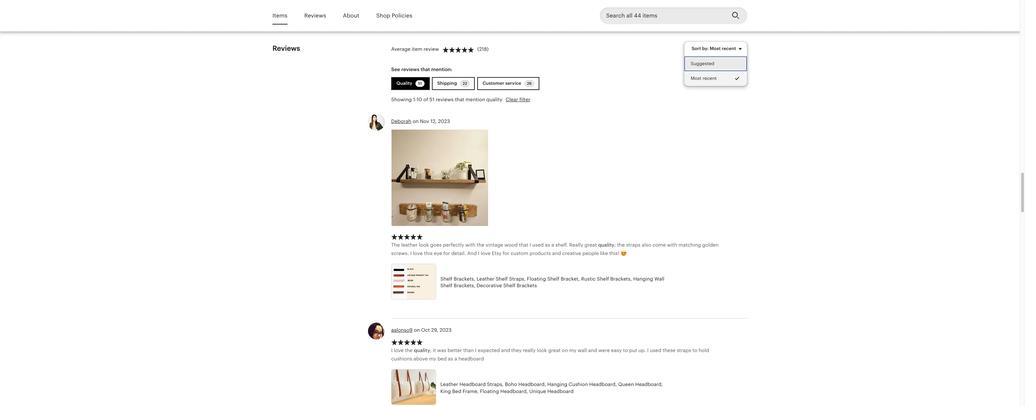 Task type: vqa. For each thing, say whether or not it's contained in the screenshot.
51
yes



Task type: locate. For each thing, give the bounding box(es) containing it.
the
[[477, 242, 484, 248], [617, 242, 625, 248], [405, 348, 413, 354]]

0 horizontal spatial for
[[443, 251, 450, 257]]

cushions
[[391, 357, 412, 362]]

shelf brackets, leather shelf straps, floating shelf bracket, rustic shelf brackets, hanging wall shelf brackets, decorative shelf brackets
[[440, 277, 664, 289]]

1 vertical spatial straps,
[[487, 382, 504, 388]]

0 vertical spatial used
[[532, 242, 544, 248]]

1 horizontal spatial to
[[693, 348, 697, 354]]

2023
[[438, 119, 450, 124], [440, 328, 452, 334]]

1 horizontal spatial the
[[477, 242, 484, 248]]

and left they
[[501, 348, 510, 354]]

1 horizontal spatial love
[[413, 251, 423, 257]]

leather up 'decorative'
[[477, 277, 494, 282]]

51 right the of
[[429, 97, 434, 103]]

menu
[[684, 41, 747, 86]]

policies
[[392, 12, 412, 19]]

straps, left boho
[[487, 382, 504, 388]]

1-
[[413, 97, 417, 103]]

2 horizontal spatial and
[[588, 348, 597, 354]]

2 vertical spatial on
[[562, 348, 568, 354]]

1 horizontal spatial straps
[[677, 348, 691, 354]]

0 horizontal spatial used
[[532, 242, 544, 248]]

51 down see reviews that mention:
[[418, 82, 422, 86]]

1 horizontal spatial reviews
[[436, 97, 454, 103]]

1 vertical spatial floating
[[480, 389, 499, 395]]

like
[[600, 251, 608, 257]]

the right the ;
[[617, 242, 625, 248]]

quality
[[396, 81, 413, 86]]

straps
[[626, 242, 640, 248], [677, 348, 691, 354]]

the up cushions
[[405, 348, 413, 354]]

deborah added a photo of their purchase image
[[392, 130, 488, 226]]

great right really
[[548, 348, 561, 354]]

quality up like
[[598, 242, 614, 248]]

oct
[[421, 328, 430, 334]]

1 vertical spatial hanging
[[547, 382, 567, 388]]

1 vertical spatial recent
[[702, 76, 717, 81]]

2 vertical spatial quality
[[414, 348, 430, 354]]

0 horizontal spatial headboard
[[459, 382, 486, 388]]

on left wall
[[562, 348, 568, 354]]

1 vertical spatial reviews
[[272, 44, 300, 52]]

custom
[[511, 251, 528, 257]]

service
[[505, 81, 521, 86]]

a
[[551, 242, 554, 248], [454, 357, 457, 362]]

look up the this
[[419, 242, 429, 248]]

item
[[412, 46, 422, 52]]

0 horizontal spatial quality
[[414, 348, 430, 354]]

reviews right see
[[401, 67, 419, 72]]

headboard, right queen
[[635, 382, 663, 388]]

0 vertical spatial recent
[[722, 46, 736, 51]]

hanging left wall
[[633, 277, 653, 282]]

i
[[530, 242, 531, 248], [410, 251, 412, 257], [478, 251, 479, 257], [391, 348, 393, 354], [475, 348, 476, 354], [647, 348, 649, 354]]

0 horizontal spatial recent
[[702, 76, 717, 81]]

1 horizontal spatial quality
[[486, 97, 502, 103]]

1 vertical spatial as
[[448, 357, 453, 362]]

1 vertical spatial my
[[429, 357, 436, 362]]

headboard up frame,
[[459, 382, 486, 388]]

boho
[[505, 382, 517, 388]]

0 vertical spatial quality
[[486, 97, 502, 103]]

the left vintage
[[477, 242, 484, 248]]

;
[[614, 242, 616, 248]]

showing 1-10 of 51 reviews that mention quality clear filter
[[391, 97, 530, 103]]

used right up.
[[650, 348, 661, 354]]

used up products
[[532, 242, 544, 248]]

0 vertical spatial look
[[419, 242, 429, 248]]

1 horizontal spatial straps,
[[509, 277, 526, 282]]

1 vertical spatial used
[[650, 348, 661, 354]]

perfectly
[[443, 242, 464, 248]]

0 horizontal spatial the
[[405, 348, 413, 354]]

2 horizontal spatial the
[[617, 242, 625, 248]]

1 vertical spatial 2023
[[440, 328, 452, 334]]

to left put
[[623, 348, 628, 354]]

0 horizontal spatial floating
[[480, 389, 499, 395]]

showing
[[391, 97, 412, 103]]

with
[[465, 242, 475, 248], [667, 242, 677, 248]]

on left oct
[[414, 328, 420, 334]]

reviews down shipping
[[436, 97, 454, 103]]

review
[[424, 46, 439, 52]]

as inside ", it was better than i expected and they really look great on my wall and were easy to put up. i used these straps to hold cushions above my bed as a headboard"
[[448, 357, 453, 362]]

as up products
[[545, 242, 550, 248]]

1 horizontal spatial for
[[503, 251, 509, 257]]

1 horizontal spatial reviews
[[304, 12, 326, 19]]

0 horizontal spatial reviews
[[272, 44, 300, 52]]

0 vertical spatial my
[[569, 348, 576, 354]]

2 to from the left
[[693, 348, 697, 354]]

on for deborah
[[413, 119, 419, 124]]

recent inside button
[[702, 76, 717, 81]]

1 horizontal spatial and
[[552, 251, 561, 257]]

wall
[[654, 277, 664, 282]]

1 horizontal spatial a
[[551, 242, 554, 248]]

these
[[663, 348, 676, 354]]

to
[[623, 348, 628, 354], [693, 348, 697, 354]]

brackets,
[[454, 277, 475, 282], [610, 277, 632, 282], [454, 283, 475, 289]]

really
[[523, 348, 536, 354]]

that
[[421, 67, 430, 72], [455, 97, 464, 103], [519, 242, 528, 248]]

0 vertical spatial reviews
[[401, 67, 419, 72]]

0 horizontal spatial as
[[448, 357, 453, 362]]

leather
[[477, 277, 494, 282], [440, 382, 458, 388]]

brackets, down detail.
[[454, 277, 475, 282]]

0 vertical spatial most
[[710, 46, 721, 51]]

and down shelf.
[[552, 251, 561, 257]]

to left hold
[[693, 348, 697, 354]]

headboard down cushion
[[547, 389, 574, 395]]

1 horizontal spatial recent
[[722, 46, 736, 51]]

2023 right "29,"
[[440, 328, 452, 334]]

quality down customer
[[486, 97, 502, 103]]

quality
[[486, 97, 502, 103], [598, 242, 614, 248], [414, 348, 430, 354]]

i love the quality
[[391, 348, 430, 354]]

recent inside dropdown button
[[722, 46, 736, 51]]

1 vertical spatial leather
[[440, 382, 458, 388]]

1 horizontal spatial that
[[455, 97, 464, 103]]

etsy
[[492, 251, 501, 257]]

2023 right 12,
[[438, 119, 450, 124]]

0 horizontal spatial to
[[623, 348, 628, 354]]

1 horizontal spatial with
[[667, 242, 677, 248]]

0 horizontal spatial great
[[548, 348, 561, 354]]

and
[[552, 251, 561, 257], [501, 348, 510, 354], [588, 348, 597, 354]]

hanging left cushion
[[547, 382, 567, 388]]

1 vertical spatial look
[[537, 348, 547, 354]]

recent
[[722, 46, 736, 51], [702, 76, 717, 81]]

1 horizontal spatial look
[[537, 348, 547, 354]]

i down leather
[[410, 251, 412, 257]]

0 horizontal spatial 51
[[418, 82, 422, 86]]

0 horizontal spatial leather
[[440, 382, 458, 388]]

reviews
[[304, 12, 326, 19], [272, 44, 300, 52]]

0 vertical spatial straps,
[[509, 277, 526, 282]]

customer service
[[483, 81, 522, 86]]

a left shelf.
[[551, 242, 554, 248]]

love left the etsy in the bottom left of the page
[[481, 251, 490, 257]]

10
[[417, 97, 422, 103]]

0 horizontal spatial reviews
[[401, 67, 419, 72]]

that left mention at top
[[455, 97, 464, 103]]

leather headboard straps, boho headboard, hanging cushion headboard, queen headboard, king bed frame, floating headboard, unique headboard link
[[391, 370, 669, 407]]

recent down suggested button
[[702, 76, 717, 81]]

0 horizontal spatial straps,
[[487, 382, 504, 388]]

quality up above
[[414, 348, 430, 354]]

most right by:
[[710, 46, 721, 51]]

floating up brackets
[[527, 277, 546, 282]]

look
[[419, 242, 429, 248], [537, 348, 547, 354]]

0 vertical spatial leather
[[477, 277, 494, 282]]

my down it
[[429, 357, 436, 362]]

straps, up brackets
[[509, 277, 526, 282]]

2 horizontal spatial that
[[519, 242, 528, 248]]

0 horizontal spatial look
[[419, 242, 429, 248]]

straps,
[[509, 277, 526, 282], [487, 382, 504, 388]]

straps right these
[[677, 348, 691, 354]]

1 horizontal spatial floating
[[527, 277, 546, 282]]

0 horizontal spatial with
[[465, 242, 475, 248]]

and right wall
[[588, 348, 597, 354]]

cushion
[[569, 382, 588, 388]]

with right come on the right bottom of the page
[[667, 242, 677, 248]]

reviews
[[401, 67, 419, 72], [436, 97, 454, 103]]

mention:
[[431, 67, 452, 72]]

about link
[[343, 8, 359, 24]]

a down better
[[454, 357, 457, 362]]

most
[[710, 46, 721, 51], [691, 76, 701, 81]]

leather up king in the left bottom of the page
[[440, 382, 458, 388]]

with up and
[[465, 242, 475, 248]]

1 vertical spatial on
[[414, 328, 420, 334]]

king
[[440, 389, 451, 395]]

as right 'bed'
[[448, 357, 453, 362]]

love left the this
[[413, 251, 423, 257]]

headboard, left queen
[[589, 382, 617, 388]]

0 horizontal spatial and
[[501, 348, 510, 354]]

recent up suggested button
[[722, 46, 736, 51]]

shelf brackets, leather shelf straps, floating shelf bracket, rustic shelf brackets, hanging wall shelf brackets, decorative shelf brackets link
[[391, 264, 669, 302]]

1 vertical spatial headboard
[[547, 389, 574, 395]]

1 vertical spatial great
[[548, 348, 561, 354]]

1 vertical spatial quality
[[598, 242, 614, 248]]

filter
[[519, 97, 530, 103]]

0 vertical spatial floating
[[527, 277, 546, 282]]

0 vertical spatial straps
[[626, 242, 640, 248]]

1 vertical spatial 51
[[429, 97, 434, 103]]

0 vertical spatial 2023
[[438, 119, 450, 124]]

0 horizontal spatial straps
[[626, 242, 640, 248]]

frame,
[[463, 389, 479, 395]]

straps up 😍
[[626, 242, 640, 248]]

2 horizontal spatial quality
[[598, 242, 614, 248]]

look right really
[[537, 348, 547, 354]]

1 horizontal spatial leather
[[477, 277, 494, 282]]

for down the leather look goes perfectly with the vintage wood that i used as a shelf. really great quality
[[503, 251, 509, 257]]

were
[[598, 348, 610, 354]]

bed
[[437, 357, 447, 362]]

0 horizontal spatial most
[[691, 76, 701, 81]]

come
[[653, 242, 666, 248]]

leather inside shelf brackets, leather shelf straps, floating shelf bracket, rustic shelf brackets, hanging wall shelf brackets, decorative shelf brackets
[[477, 277, 494, 282]]

hanging inside leather headboard straps, boho headboard, hanging cushion headboard, queen headboard, king bed frame, floating headboard, unique headboard
[[547, 382, 567, 388]]

floating right frame,
[[480, 389, 499, 395]]

1 with from the left
[[465, 242, 475, 248]]

deborah link
[[391, 119, 411, 124]]

great up people
[[584, 242, 597, 248]]

my
[[569, 348, 576, 354], [429, 357, 436, 362]]

0 vertical spatial headboard
[[459, 382, 486, 388]]

i right and
[[478, 251, 479, 257]]

1 vertical spatial straps
[[677, 348, 691, 354]]

my left wall
[[569, 348, 576, 354]]

reviews link
[[304, 8, 326, 24]]

for right eye
[[443, 251, 450, 257]]

0 horizontal spatial a
[[454, 357, 457, 362]]

, it was better than i expected and they really look great on my wall and were easy to put up. i used these straps to hold cushions above my bed as a headboard
[[391, 348, 709, 362]]

matching
[[678, 242, 701, 248]]

😍
[[621, 251, 627, 257]]

on left nov
[[413, 119, 419, 124]]

1 horizontal spatial used
[[650, 348, 661, 354]]

that up custom
[[519, 242, 528, 248]]

1 vertical spatial reviews
[[436, 97, 454, 103]]

with for come
[[667, 242, 677, 248]]

0 vertical spatial hanging
[[633, 277, 653, 282]]

0 vertical spatial as
[[545, 242, 550, 248]]

0 vertical spatial reviews
[[304, 12, 326, 19]]

51
[[418, 82, 422, 86], [429, 97, 434, 103]]

average
[[391, 46, 410, 52]]

Search all 44 items text field
[[600, 7, 726, 24]]

that left mention:
[[421, 67, 430, 72]]

2 horizontal spatial love
[[481, 251, 490, 257]]

0 horizontal spatial hanging
[[547, 382, 567, 388]]

0 horizontal spatial love
[[394, 348, 404, 354]]

2 with from the left
[[667, 242, 677, 248]]

shipping
[[437, 81, 458, 86]]

great
[[584, 242, 597, 248], [548, 348, 561, 354]]

hanging
[[633, 277, 653, 282], [547, 382, 567, 388]]

clear filter link
[[506, 97, 530, 103]]

0 vertical spatial on
[[413, 119, 419, 124]]

shop policies link
[[376, 8, 412, 24]]

1 vertical spatial a
[[454, 357, 457, 362]]

i right up.
[[647, 348, 649, 354]]

1 horizontal spatial great
[[584, 242, 597, 248]]

on inside ", it was better than i expected and they really look great on my wall and were easy to put up. i used these straps to hold cushions above my bed as a headboard"
[[562, 348, 568, 354]]

love up cushions
[[394, 348, 404, 354]]

floating inside shelf brackets, leather shelf straps, floating shelf bracket, rustic shelf brackets, hanging wall shelf brackets, decorative shelf brackets
[[527, 277, 546, 282]]

with inside ; the straps also come with matching golden screws. i love this eye for detail. and i love etsy for custom products and creative people like this! 😍
[[667, 242, 677, 248]]

1 horizontal spatial most
[[710, 46, 721, 51]]

2023 for aalonso9 on oct 29, 2023
[[440, 328, 452, 334]]

most down suggested
[[691, 76, 701, 81]]

1 horizontal spatial hanging
[[633, 277, 653, 282]]

1 vertical spatial most
[[691, 76, 701, 81]]

straps, inside leather headboard straps, boho headboard, hanging cushion headboard, queen headboard, king bed frame, floating headboard, unique headboard
[[487, 382, 504, 388]]

menu containing suggested
[[684, 41, 747, 86]]

used
[[532, 242, 544, 248], [650, 348, 661, 354]]

0 horizontal spatial that
[[421, 67, 430, 72]]

1 horizontal spatial headboard
[[547, 389, 574, 395]]

most recent button
[[684, 71, 747, 86]]



Task type: describe. For each thing, give the bounding box(es) containing it.
0 vertical spatial 51
[[418, 82, 422, 86]]

0 vertical spatial a
[[551, 242, 554, 248]]

products
[[530, 251, 551, 257]]

most recent
[[691, 76, 717, 81]]

29,
[[431, 328, 438, 334]]

i up cushions
[[391, 348, 393, 354]]

shop
[[376, 12, 390, 19]]

see
[[391, 67, 400, 72]]

a inside ", it was better than i expected and they really look great on my wall and were easy to put up. i used these straps to hold cushions above my bed as a headboard"
[[454, 357, 457, 362]]

expected
[[478, 348, 500, 354]]

golden
[[702, 242, 719, 248]]

0 vertical spatial that
[[421, 67, 430, 72]]

i right than
[[475, 348, 476, 354]]

than
[[463, 348, 474, 354]]

hanging inside shelf brackets, leather shelf straps, floating shelf bracket, rustic shelf brackets, hanging wall shelf brackets, decorative shelf brackets
[[633, 277, 653, 282]]

about
[[343, 12, 359, 19]]

was
[[437, 348, 446, 354]]

of
[[423, 97, 428, 103]]

floating inside leather headboard straps, boho headboard, hanging cushion headboard, queen headboard, king bed frame, floating headboard, unique headboard
[[480, 389, 499, 395]]

detail.
[[451, 251, 466, 257]]

on for aalonso9
[[414, 328, 420, 334]]

suggested
[[691, 61, 714, 66]]

wood
[[505, 242, 518, 248]]

above
[[413, 357, 428, 362]]

vintage
[[486, 242, 503, 248]]

straps, inside shelf brackets, leather shelf straps, floating shelf bracket, rustic shelf brackets, hanging wall shelf brackets, decorative shelf brackets
[[509, 277, 526, 282]]

creative
[[562, 251, 581, 257]]

and
[[467, 251, 477, 257]]

up.
[[638, 348, 646, 354]]

easy
[[611, 348, 622, 354]]

; the straps also come with matching golden screws. i love this eye for detail. and i love etsy for custom products and creative people like this! 😍
[[391, 242, 719, 257]]

,
[[430, 348, 432, 354]]

headboard, up the unique
[[518, 382, 546, 388]]

1 vertical spatial that
[[455, 97, 464, 103]]

0 horizontal spatial my
[[429, 357, 436, 362]]

items
[[272, 12, 287, 19]]

leather inside leather headboard straps, boho headboard, hanging cushion headboard, queen headboard, king bed frame, floating headboard, unique headboard
[[440, 382, 458, 388]]

unique
[[529, 389, 546, 395]]

clear
[[506, 97, 518, 103]]

with for perfectly
[[465, 242, 475, 248]]

most inside button
[[691, 76, 701, 81]]

brackets, left 'decorative'
[[454, 283, 475, 289]]

i up products
[[530, 242, 531, 248]]

it
[[433, 348, 436, 354]]

the inside ; the straps also come with matching golden screws. i love this eye for detail. and i love etsy for custom products and creative people like this! 😍
[[617, 242, 625, 248]]

aalonso9
[[391, 328, 413, 334]]

average item review
[[391, 46, 439, 52]]

decorative
[[477, 283, 502, 289]]

2023 for deborah on nov 12, 2023
[[438, 119, 450, 124]]

eye
[[434, 251, 442, 257]]

great inside ", it was better than i expected and they really look great on my wall and were easy to put up. i used these straps to hold cushions above my bed as a headboard"
[[548, 348, 561, 354]]

deborah on nov 12, 2023
[[391, 119, 450, 124]]

sort
[[692, 46, 701, 51]]

(218)
[[477, 46, 489, 52]]

the
[[391, 242, 400, 248]]

rustic
[[581, 277, 596, 282]]

goes
[[430, 242, 442, 248]]

deborah
[[391, 119, 411, 124]]

1 for from the left
[[443, 251, 450, 257]]

headboard
[[458, 357, 484, 362]]

1 horizontal spatial my
[[569, 348, 576, 354]]

this
[[424, 251, 433, 257]]

they
[[511, 348, 522, 354]]

put
[[629, 348, 637, 354]]

used inside ", it was better than i expected and they really look great on my wall and were easy to put up. i used these straps to hold cushions above my bed as a headboard"
[[650, 348, 661, 354]]

most inside dropdown button
[[710, 46, 721, 51]]

leather headboard straps, boho headboard, hanging cushion headboard, queen headboard, king bed frame, floating headboard, unique headboard
[[440, 382, 663, 395]]

queen
[[618, 382, 634, 388]]

1 horizontal spatial 51
[[429, 97, 434, 103]]

better
[[448, 348, 462, 354]]

leather
[[401, 242, 418, 248]]

shop policies
[[376, 12, 412, 19]]

2 vertical spatial that
[[519, 242, 528, 248]]

brackets
[[517, 283, 537, 289]]

aalonso9 on oct 29, 2023
[[391, 328, 452, 334]]

sort by: most recent
[[692, 46, 736, 51]]

2 for from the left
[[503, 251, 509, 257]]

look inside ", it was better than i expected and they really look great on my wall and were easy to put up. i used these straps to hold cushions above my bed as a headboard"
[[537, 348, 547, 354]]

bed
[[452, 389, 461, 395]]

22
[[463, 82, 467, 86]]

26
[[527, 82, 532, 86]]

suggested button
[[684, 56, 747, 71]]

brackets, down 😍
[[610, 277, 632, 282]]

nov
[[420, 119, 429, 124]]

the leather look goes perfectly with the vintage wood that i used as a shelf. really great quality
[[391, 242, 614, 248]]

straps inside ; the straps also come with matching golden screws. i love this eye for detail. and i love etsy for custom products and creative people like this! 😍
[[626, 242, 640, 248]]

mention
[[466, 97, 485, 103]]

sort by: most recent button
[[686, 41, 750, 56]]

straps inside ", it was better than i expected and they really look great on my wall and were easy to put up. i used these straps to hold cushions above my bed as a headboard"
[[677, 348, 691, 354]]

this!
[[609, 251, 619, 257]]

and inside ; the straps also come with matching golden screws. i love this eye for detail. and i love etsy for custom products and creative people like this! 😍
[[552, 251, 561, 257]]

customer
[[483, 81, 504, 86]]

1 to from the left
[[623, 348, 628, 354]]

really
[[569, 242, 583, 248]]

0 vertical spatial great
[[584, 242, 597, 248]]

1 horizontal spatial as
[[545, 242, 550, 248]]

headboard, down boho
[[500, 389, 528, 395]]

also
[[642, 242, 651, 248]]

hold
[[699, 348, 709, 354]]

by:
[[702, 46, 709, 51]]

bracket,
[[561, 277, 580, 282]]



